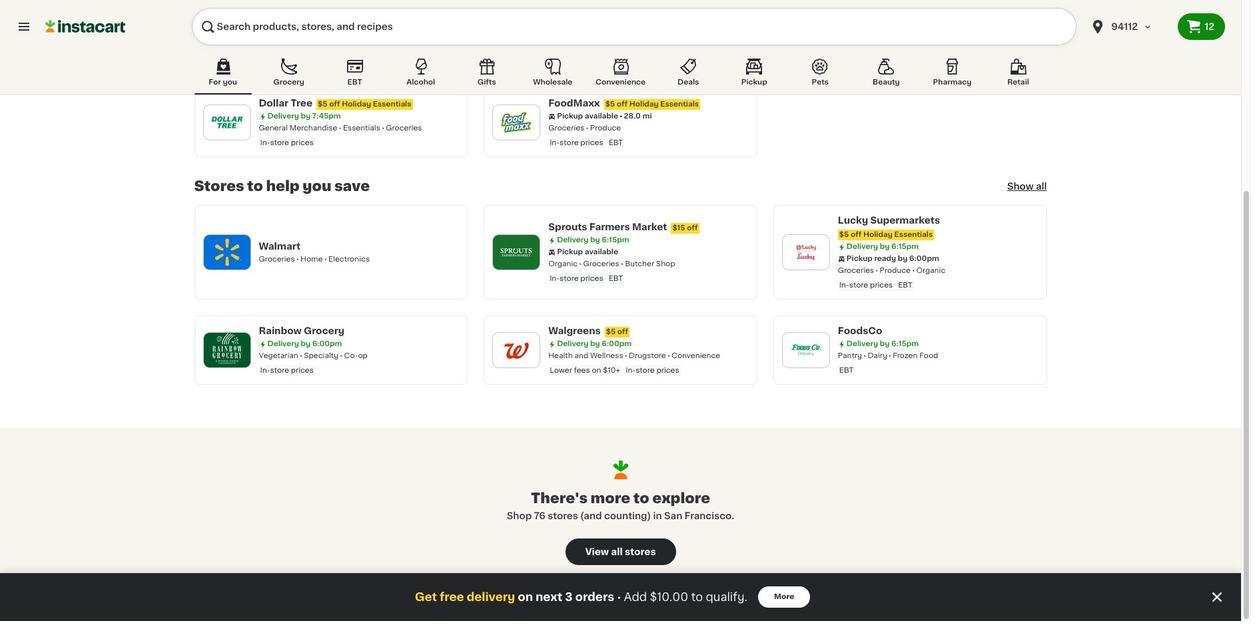 Task type: locate. For each thing, give the bounding box(es) containing it.
delivery by 6:15pm down farmers
[[557, 237, 629, 244]]

delivery down sprouts
[[557, 237, 589, 244]]

6:15pm down farmers
[[602, 237, 629, 244]]

delivery down walgreens
[[557, 340, 589, 348]]

1 vertical spatial all
[[611, 548, 623, 557]]

lower
[[550, 367, 572, 374]]

28.0 mi
[[624, 113, 652, 120]]

6:15pm for 14.7 mi
[[312, 15, 340, 23]]

in-store prices down vegetarian
[[260, 367, 314, 374]]

2 horizontal spatial produce
[[880, 267, 911, 275]]

0 horizontal spatial groceries produce organic
[[259, 39, 366, 47]]

delivery up general
[[268, 113, 299, 120]]

there's
[[531, 492, 588, 506]]

6:00pm left 14.7 at left top
[[330, 27, 360, 35]]

shop inside there's more to explore shop 76 stores (and counting) in san francisco.
[[507, 512, 532, 521]]

in-store prices ebt up foodsco
[[839, 282, 913, 289]]

prices
[[291, 54, 314, 61], [291, 139, 314, 147], [581, 139, 603, 147], [581, 275, 603, 283], [870, 282, 893, 289], [291, 367, 314, 374], [657, 367, 679, 374]]

in-store prices down general
[[260, 139, 314, 147]]

0 vertical spatial ready
[[295, 27, 317, 35]]

1 vertical spatial produce
[[590, 125, 621, 132]]

1 horizontal spatial stores
[[625, 548, 656, 557]]

delivery by 6:15pm up dairy
[[847, 340, 919, 348]]

holiday inside dollar tree $5 off holiday essentials
[[342, 101, 371, 108]]

by for 14.7 mi
[[301, 15, 310, 23]]

prices down merchandise
[[291, 139, 314, 147]]

by
[[301, 15, 310, 23], [319, 27, 328, 35], [301, 113, 310, 120], [590, 237, 600, 244], [880, 243, 890, 251], [898, 255, 908, 263], [301, 340, 310, 348], [590, 340, 600, 348], [880, 340, 890, 348]]

0 vertical spatial available
[[585, 113, 618, 120]]

available up 'organic groceries butcher shop'
[[585, 249, 618, 256]]

all inside popup button
[[1036, 182, 1047, 191]]

0 horizontal spatial ready
[[295, 27, 317, 35]]

wholesale
[[533, 79, 573, 86]]

to up counting)
[[634, 492, 649, 506]]

pickup left pets
[[741, 79, 767, 86]]

1 vertical spatial stores
[[625, 548, 656, 557]]

ebt down the pantry
[[839, 367, 854, 374]]

groceries down walmart
[[259, 256, 295, 263]]

alcohol for alcohol
[[407, 79, 435, 86]]

more
[[591, 492, 630, 506]]

ebt
[[348, 79, 362, 86], [609, 139, 623, 147], [609, 275, 623, 283], [898, 282, 913, 289], [839, 367, 854, 374]]

delivery by 7:45pm
[[268, 113, 341, 120]]

markets
[[620, 1, 660, 11]]

1 horizontal spatial all
[[1036, 182, 1047, 191]]

0 horizontal spatial to
[[247, 179, 263, 193]]

shop left the 76
[[507, 512, 532, 521]]

in- down general
[[260, 139, 270, 147]]

0 horizontal spatial all
[[611, 548, 623, 557]]

sprouts farmers market logo image
[[499, 235, 534, 270]]

general merchandise essentials groceries
[[259, 125, 422, 132]]

save
[[335, 179, 370, 193]]

alcohol inside alcohol button
[[407, 79, 435, 86]]

0 vertical spatial butcher
[[617, 41, 646, 48]]

to left help
[[247, 179, 263, 193]]

produce
[[301, 39, 332, 47], [590, 125, 621, 132], [880, 267, 911, 275]]

on
[[592, 367, 601, 374], [518, 592, 533, 603]]

by for essentials
[[301, 113, 310, 120]]

pickup down the foodmaxx
[[557, 113, 583, 120]]

francisco.
[[685, 512, 734, 521]]

$5 inside "foodmaxx $5 off holiday essentials"
[[605, 101, 615, 108]]

0 horizontal spatial mi
[[382, 27, 391, 35]]

all
[[1036, 182, 1047, 191], [611, 548, 623, 557]]

help
[[266, 179, 300, 193]]

supermarkets
[[870, 216, 940, 225]]

0 vertical spatial in-store prices
[[260, 54, 314, 61]]

1 vertical spatial groceries produce organic
[[838, 267, 946, 275]]

1 pickup available from the top
[[557, 113, 618, 120]]

0 vertical spatial produce
[[301, 39, 332, 47]]

stores down counting)
[[625, 548, 656, 557]]

groceries inside walmart groceries home electronics
[[259, 256, 295, 263]]

butcher up shop categories "tab list"
[[617, 41, 646, 48]]

mi right 28.0 on the top of page
[[643, 113, 652, 120]]

1 vertical spatial alcohol
[[407, 79, 435, 86]]

general
[[259, 125, 288, 132]]

6:00pm
[[330, 27, 360, 35], [909, 255, 939, 263], [312, 340, 342, 348], [602, 340, 632, 348]]

6:15pm for pickup ready by 6:00pm
[[892, 243, 919, 251]]

by for pickup available
[[590, 237, 600, 244]]

6:00pm down supermarkets
[[909, 255, 939, 263]]

there's more to explore shop 76 stores (and counting) in san francisco.
[[507, 492, 734, 521]]

delivery by 6:00pm for specialty
[[268, 340, 342, 348]]

on right fees
[[592, 367, 601, 374]]

0 vertical spatial all
[[1036, 182, 1047, 191]]

mi
[[382, 27, 391, 35], [643, 113, 652, 120]]

pickup inside button
[[741, 79, 767, 86]]

2 delivery by 6:00pm from the left
[[557, 340, 632, 348]]

mi right 14.7 at left top
[[382, 27, 391, 35]]

delivery down lucky
[[847, 243, 878, 251]]

1 vertical spatial to
[[634, 492, 649, 506]]

produce down $5 off holiday essentials
[[301, 39, 332, 47]]

you right help
[[303, 179, 331, 193]]

6:15pm down $5 off holiday essentials
[[312, 15, 340, 23]]

view all stores
[[585, 548, 656, 557]]

mi for 28.0 mi
[[643, 113, 652, 120]]

convenience right drugstore
[[672, 352, 720, 360]]

1 vertical spatial pickup ready by 6:00pm
[[847, 255, 939, 263]]

2 in-store prices from the top
[[260, 139, 314, 147]]

shop
[[648, 41, 667, 48], [656, 261, 675, 268], [507, 512, 532, 521]]

0 horizontal spatial stores
[[548, 512, 578, 521]]

to right "$10.00" on the right of page
[[691, 592, 703, 603]]

in- down sprouts
[[550, 275, 560, 283]]

0 horizontal spatial convenience
[[596, 79, 646, 86]]

delivery by 6:15pm down lucky supermarkets $5 off holiday essentials
[[847, 243, 919, 251]]

delivery by 6:15pm down $5 off holiday essentials
[[268, 15, 340, 23]]

stores down there's
[[548, 512, 578, 521]]

stores inside there's more to explore shop 76 stores (and counting) in san francisco.
[[548, 512, 578, 521]]

1 horizontal spatial you
[[303, 179, 331, 193]]

delivery down foodsco
[[847, 340, 878, 348]]

1 horizontal spatial to
[[634, 492, 649, 506]]

alcohol
[[548, 41, 576, 48], [407, 79, 435, 86]]

show
[[1007, 182, 1034, 191]]

all for show
[[1036, 182, 1047, 191]]

organic down sprouts
[[548, 261, 578, 268]]

to inside there's more to explore shop 76 stores (and counting) in san francisco.
[[634, 492, 649, 506]]

delivery down $5 off holiday essentials
[[268, 15, 299, 23]]

to
[[247, 179, 263, 193], [634, 492, 649, 506], [691, 592, 703, 603]]

pickup down lucky
[[847, 255, 873, 263]]

off inside lucky supermarkets $5 off holiday essentials
[[851, 231, 862, 239]]

1 vertical spatial you
[[303, 179, 331, 193]]

6:15pm down lucky supermarkets $5 off holiday essentials
[[892, 243, 919, 251]]

pickup down $5 off holiday essentials
[[268, 27, 293, 35]]

in-store prices ebt
[[550, 139, 623, 147], [550, 275, 623, 283], [839, 282, 913, 289]]

0 horizontal spatial delivery by 6:00pm
[[268, 340, 342, 348]]

0 vertical spatial alcohol
[[548, 41, 576, 48]]

convenience up "foodmaxx $5 off holiday essentials"
[[596, 79, 646, 86]]

alcohol for alcohol organic butcher shop
[[548, 41, 576, 48]]

all right view
[[611, 548, 623, 557]]

ebt down lucky supermarkets $5 off holiday essentials
[[898, 282, 913, 289]]

mollie
[[548, 1, 579, 11]]

stone's
[[581, 1, 618, 11]]

shop down the markets
[[648, 41, 667, 48]]

delivery by 6:00pm for and
[[557, 340, 632, 348]]

get
[[415, 592, 437, 603]]

shop down $15 at the right top
[[656, 261, 675, 268]]

0 vertical spatial mi
[[382, 27, 391, 35]]

0 horizontal spatial you
[[223, 79, 237, 86]]

1 delivery by 6:00pm from the left
[[268, 340, 342, 348]]

butcher
[[617, 41, 646, 48], [625, 261, 654, 268]]

pickup available up the groceries produce
[[557, 113, 618, 120]]

walmart
[[259, 242, 301, 251]]

groceries down farmers
[[583, 261, 619, 268]]

in-store prices ebt down 'organic groceries butcher shop'
[[550, 275, 623, 283]]

treatment tracker modal dialog
[[0, 574, 1241, 622]]

2 available from the top
[[585, 249, 618, 256]]

None search field
[[192, 8, 1077, 45]]

pickup ready by 6:00pm down lucky supermarkets $5 off holiday essentials
[[847, 255, 939, 263]]

1 horizontal spatial pickup ready by 6:00pm
[[847, 255, 939, 263]]

off inside walgreens $5 off
[[618, 328, 628, 336]]

0 horizontal spatial alcohol
[[407, 79, 435, 86]]

groceries up grocery button
[[259, 39, 295, 47]]

store up dollar
[[270, 54, 289, 61]]

0 vertical spatial on
[[592, 367, 601, 374]]

delivery for pickup ready by 6:00pm
[[847, 243, 878, 251]]

1 vertical spatial ready
[[874, 255, 896, 263]]

essentials
[[315, 3, 354, 11], [373, 101, 411, 108], [660, 101, 699, 108], [343, 125, 380, 132], [894, 231, 933, 239]]

store down the groceries produce
[[560, 139, 579, 147]]

you right for
[[223, 79, 237, 86]]

grocery up tree
[[273, 79, 304, 86]]

Search field
[[192, 8, 1077, 45]]

1 vertical spatial on
[[518, 592, 533, 603]]

foodsco
[[838, 326, 883, 336]]

groceries produce organic down lucky supermarkets $5 off holiday essentials
[[838, 267, 946, 275]]

0 horizontal spatial on
[[518, 592, 533, 603]]

1 horizontal spatial alcohol
[[548, 41, 576, 48]]

butcher for groceries
[[625, 261, 654, 268]]

ready down lucky supermarkets $5 off holiday essentials
[[874, 255, 896, 263]]

1 vertical spatial available
[[585, 249, 618, 256]]

groceries produce organic for pickup
[[838, 267, 946, 275]]

in-store prices up dollar
[[260, 54, 314, 61]]

delivery by 6:00pm
[[268, 340, 342, 348], [557, 340, 632, 348]]

qualify.
[[706, 592, 748, 603]]

to inside get free delivery on next 3 orders • add $10.00 to qualify.
[[691, 592, 703, 603]]

butcher down the market
[[625, 261, 654, 268]]

2 vertical spatial to
[[691, 592, 703, 603]]

delivery for dairy
[[847, 340, 878, 348]]

in-store prices for foodmaxx
[[260, 139, 314, 147]]

prices up foodsco
[[870, 282, 893, 289]]

organic down 14.7 at left top
[[337, 39, 366, 47]]

0 vertical spatial shop
[[648, 41, 667, 48]]

sprouts farmers market $15 off
[[548, 223, 698, 232]]

available
[[585, 113, 618, 120], [585, 249, 618, 256]]

store
[[270, 54, 289, 61], [270, 139, 289, 147], [560, 139, 579, 147], [560, 275, 579, 283], [849, 282, 868, 289], [270, 367, 289, 374], [636, 367, 655, 374]]

1 horizontal spatial mi
[[643, 113, 652, 120]]

store up foodsco
[[849, 282, 868, 289]]

op
[[358, 352, 368, 360]]

all for view
[[611, 548, 623, 557]]

1 vertical spatial butcher
[[625, 261, 654, 268]]

delivery
[[268, 15, 299, 23], [268, 113, 299, 120], [557, 237, 589, 244], [847, 243, 878, 251], [268, 340, 299, 348], [557, 340, 589, 348], [847, 340, 878, 348]]

lucky supermarkets logo image
[[789, 235, 823, 270]]

2 vertical spatial produce
[[880, 267, 911, 275]]

2 vertical spatial in-store prices
[[260, 367, 314, 374]]

1 horizontal spatial ready
[[874, 255, 896, 263]]

prices down drugstore
[[657, 367, 679, 374]]

grocery inside grocery button
[[273, 79, 304, 86]]

produce for 14.7 mi
[[301, 39, 332, 47]]

6:15pm for pickup available
[[602, 237, 629, 244]]

1 horizontal spatial groceries produce organic
[[838, 267, 946, 275]]

0 vertical spatial you
[[223, 79, 237, 86]]

prices down vegetarian specialty co-op
[[291, 367, 314, 374]]

3 in-store prices from the top
[[260, 367, 314, 374]]

0 vertical spatial grocery
[[273, 79, 304, 86]]

delivery by 6:15pm
[[268, 15, 340, 23], [557, 237, 629, 244], [847, 243, 919, 251], [847, 340, 919, 348]]

all inside button
[[611, 548, 623, 557]]

pickup ready by 6:00pm
[[268, 27, 360, 35], [847, 255, 939, 263]]

0 horizontal spatial pickup ready by 6:00pm
[[268, 27, 360, 35]]

1 vertical spatial shop
[[656, 261, 675, 268]]

6:15pm up frozen
[[892, 340, 919, 348]]

ebt up dollar tree $5 off holiday essentials
[[348, 79, 362, 86]]

0 horizontal spatial produce
[[301, 39, 332, 47]]

stores
[[548, 512, 578, 521], [625, 548, 656, 557]]

grocery up specialty
[[304, 326, 344, 336]]

show all button
[[1007, 180, 1047, 193]]

1 vertical spatial in-store prices
[[260, 139, 314, 147]]

1 horizontal spatial on
[[592, 367, 601, 374]]

you inside tab panel
[[303, 179, 331, 193]]

94112 button
[[1082, 8, 1178, 45]]

delivery by 6:00pm down rainbow grocery
[[268, 340, 342, 348]]

off
[[272, 3, 282, 11], [894, 10, 905, 17], [329, 101, 340, 108], [617, 101, 628, 108], [687, 225, 698, 232], [851, 231, 862, 239], [618, 328, 628, 336]]

by for specialty
[[301, 340, 310, 348]]

1 vertical spatial mi
[[643, 113, 652, 120]]

76
[[534, 512, 546, 521]]

1 horizontal spatial produce
[[590, 125, 621, 132]]

delivery up vegetarian
[[268, 340, 299, 348]]

1 vertical spatial convenience
[[672, 352, 720, 360]]

walmart groceries home electronics
[[259, 242, 370, 263]]

alcohol left gifts on the top left
[[407, 79, 435, 86]]

12 button
[[1178, 13, 1225, 40]]

0 vertical spatial to
[[247, 179, 263, 193]]

all right show
[[1036, 182, 1047, 191]]

wholesale button
[[524, 56, 582, 95]]

convenience button
[[590, 56, 651, 95]]

28.0
[[624, 113, 641, 120]]

cleaning
[[907, 10, 940, 17]]

1 vertical spatial grocery
[[304, 326, 344, 336]]

counting)
[[604, 512, 651, 521]]

2 horizontal spatial to
[[691, 592, 703, 603]]

store down 'organic groceries butcher shop'
[[560, 275, 579, 283]]

pickup available
[[557, 113, 618, 120], [557, 249, 618, 256]]

1 horizontal spatial delivery by 6:00pm
[[557, 340, 632, 348]]

ebt button
[[326, 56, 384, 95]]

1 horizontal spatial convenience
[[672, 352, 720, 360]]

san
[[664, 512, 682, 521]]

0 vertical spatial stores
[[548, 512, 578, 521]]

for
[[209, 79, 221, 86]]

alcohol up wholesale button
[[548, 41, 576, 48]]

foodmaxx $5 off holiday essentials
[[548, 99, 699, 108]]

2 vertical spatial shop
[[507, 512, 532, 521]]

1 vertical spatial pickup available
[[557, 249, 618, 256]]

walmart logo image
[[210, 235, 244, 270]]

$5 off holiday essentials
[[260, 3, 354, 11]]

ebt inside button
[[348, 79, 362, 86]]

on left next
[[518, 592, 533, 603]]

pantry
[[838, 352, 862, 360]]

0 vertical spatial pickup available
[[557, 113, 618, 120]]

groceries produce organic
[[259, 39, 366, 47], [838, 267, 946, 275]]

pickup ready by 6:00pm down $5 off holiday essentials
[[268, 27, 360, 35]]

ready down $5 off holiday essentials
[[295, 27, 317, 35]]

0 vertical spatial groceries produce organic
[[259, 39, 366, 47]]

delivery for essentials
[[268, 113, 299, 120]]

produce down "foodmaxx $5 off holiday essentials"
[[590, 125, 621, 132]]

alcohol inside stores to help you save tab panel
[[548, 41, 576, 48]]

available up the groceries produce
[[585, 113, 618, 120]]

delivery for specialty
[[268, 340, 299, 348]]

0 vertical spatial convenience
[[596, 79, 646, 86]]



Task type: describe. For each thing, give the bounding box(es) containing it.
$15
[[673, 225, 685, 232]]

in- down vegetarian
[[260, 367, 270, 374]]

organic groceries butcher shop
[[548, 261, 675, 268]]

7:45pm
[[312, 113, 341, 120]]

off inside sprouts farmers market $15 off
[[687, 225, 698, 232]]

stores to help you save tab panel
[[194, 0, 1047, 385]]

prices down the groceries produce
[[581, 139, 603, 147]]

retail button
[[990, 56, 1047, 95]]

frozen
[[893, 352, 918, 360]]

groceries produce organic for 14.7
[[259, 39, 366, 47]]

rainbow grocery
[[259, 326, 344, 336]]

more button
[[758, 587, 810, 608]]

pharmacy button
[[924, 56, 981, 95]]

convenience inside stores to help you save tab panel
[[672, 352, 720, 360]]

market
[[632, 223, 667, 232]]

deals
[[678, 79, 699, 86]]

convenience inside button
[[596, 79, 646, 86]]

view all stores button
[[565, 539, 676, 566]]

drugstore
[[629, 352, 666, 360]]

foodsco logo image
[[789, 333, 823, 368]]

0 vertical spatial pickup ready by 6:00pm
[[268, 27, 360, 35]]

grocery button
[[260, 56, 318, 95]]

produce for pickup ready by 6:00pm
[[880, 267, 911, 275]]

electronics
[[328, 256, 370, 263]]

groceries down alcohol button
[[386, 125, 422, 132]]

foodmaxx logo image
[[499, 105, 534, 140]]

tree
[[291, 99, 313, 108]]

delivery by 6:15pm for pickup ready by 6:00pm
[[847, 243, 919, 251]]

groceries down the foodmaxx
[[548, 125, 585, 132]]

beauty button
[[858, 56, 915, 95]]

shop for alcohol organic butcher shop
[[648, 41, 667, 48]]

in- up foodsco
[[839, 282, 849, 289]]

get free delivery on next 3 orders • add $10.00 to qualify.
[[415, 592, 748, 603]]

alcohol button
[[392, 56, 450, 95]]

organic down supermarkets
[[916, 267, 946, 275]]

dairy
[[868, 352, 887, 360]]

pets button
[[792, 56, 849, 95]]

walgreens
[[548, 326, 601, 336]]

holiday inside "foodmaxx $5 off holiday essentials"
[[629, 101, 659, 108]]

delivery for drugstore
[[557, 340, 589, 348]]

for you button
[[194, 56, 252, 95]]

essentials inside lucky supermarkets $5 off holiday essentials
[[894, 231, 933, 239]]

holiday inside lucky supermarkets $5 off holiday essentials
[[863, 231, 893, 239]]

lower fees on $10+ in-store prices
[[550, 367, 679, 374]]

in-store prices for walgreens
[[260, 367, 314, 374]]

in- down the groceries produce
[[550, 139, 560, 147]]

walgreens $5 off
[[548, 326, 628, 336]]

gifts button
[[458, 56, 516, 95]]

1 available from the top
[[585, 113, 618, 120]]

in- right for you button
[[260, 54, 270, 61]]

pickup button
[[726, 56, 783, 95]]

prices down 'organic groceries butcher shop'
[[581, 275, 603, 283]]

groceries produce
[[548, 125, 621, 132]]

stores
[[194, 179, 244, 193]]

store down drugstore
[[636, 367, 655, 374]]

3
[[565, 592, 573, 603]]

foodmaxx
[[548, 99, 600, 108]]

farmers
[[590, 223, 630, 232]]

shop for organic groceries butcher shop
[[656, 261, 675, 268]]

health and wellness drugstore convenience
[[548, 352, 720, 360]]

store down general
[[270, 139, 289, 147]]

6:00pm up specialty
[[312, 340, 342, 348]]

on inside stores to help you save tab panel
[[592, 367, 601, 374]]

gifts
[[478, 79, 496, 86]]

12
[[1205, 22, 1215, 31]]

beauty
[[873, 79, 900, 86]]

sprouts
[[548, 223, 587, 232]]

essentials inside dollar tree $5 off holiday essentials
[[373, 101, 411, 108]]

pickup down sprouts
[[557, 249, 583, 256]]

1 in-store prices from the top
[[260, 54, 314, 61]]

food
[[920, 352, 938, 360]]

dollar tree $5 off holiday essentials
[[259, 99, 411, 108]]

pharmacy
[[933, 79, 972, 86]]

2 pickup available from the top
[[557, 249, 618, 256]]

instacart image
[[45, 19, 125, 35]]

rainbow grocery logo image
[[210, 333, 244, 368]]

mi for 14.7 mi
[[382, 27, 391, 35]]

view all stores link
[[565, 539, 676, 566]]

organic down stone's
[[582, 41, 611, 48]]

next
[[536, 592, 563, 603]]

vegetarian
[[259, 352, 298, 360]]

health
[[548, 352, 573, 360]]

supplies
[[942, 10, 975, 17]]

stores inside button
[[625, 548, 656, 557]]

prices up tree
[[291, 54, 314, 61]]

merchandise
[[290, 125, 337, 132]]

by for drugstore
[[590, 340, 600, 348]]

$20
[[878, 10, 892, 17]]

on inside get free delivery on next 3 orders • add $10.00 to qualify.
[[518, 592, 533, 603]]

stores to help you save
[[194, 179, 370, 193]]

store down vegetarian
[[270, 367, 289, 374]]

co-
[[344, 352, 358, 360]]

for you
[[209, 79, 237, 86]]

you inside button
[[223, 79, 237, 86]]

$10+
[[603, 367, 620, 374]]

grocery inside stores to help you save tab panel
[[304, 326, 344, 336]]

groceries down lucky
[[838, 267, 874, 275]]

pets
[[812, 79, 829, 86]]

butcher for organic
[[617, 41, 646, 48]]

94112 button
[[1090, 8, 1170, 45]]

94112
[[1111, 22, 1138, 31]]

in-store prices ebt for lucky
[[839, 282, 913, 289]]

lowe's $20 off cleaning supplies
[[838, 8, 975, 17]]

14.7 mi
[[366, 27, 391, 35]]

off inside lowe's $20 off cleaning supplies
[[894, 10, 905, 17]]

lowe's
[[838, 8, 872, 17]]

(and
[[580, 512, 602, 521]]

walgreens logo image
[[499, 333, 534, 368]]

delivery for pickup available
[[557, 237, 589, 244]]

dollar tree logo image
[[210, 105, 244, 140]]

delivery for 14.7 mi
[[268, 15, 299, 23]]

in
[[653, 512, 662, 521]]

6:00pm up wellness
[[602, 340, 632, 348]]

more
[[774, 594, 794, 601]]

essentials inside "foodmaxx $5 off holiday essentials"
[[660, 101, 699, 108]]

in- down health and wellness drugstore convenience
[[626, 367, 636, 374]]

vegetarian specialty co-op
[[259, 352, 368, 360]]

in-store prices ebt for sprouts
[[550, 275, 623, 283]]

•
[[617, 592, 621, 603]]

explore
[[653, 492, 710, 506]]

shop categories tab list
[[194, 56, 1047, 95]]

delivery by 6:15pm for pickup available
[[557, 237, 629, 244]]

fees
[[574, 367, 590, 374]]

orders
[[575, 592, 614, 603]]

view
[[585, 548, 609, 557]]

$10.00
[[650, 592, 688, 603]]

by for pickup ready by 6:00pm
[[880, 243, 890, 251]]

off inside dollar tree $5 off holiday essentials
[[329, 101, 340, 108]]

in-store prices ebt down the groceries produce
[[550, 139, 623, 147]]

delivery by 6:15pm for 14.7 mi
[[268, 15, 340, 23]]

off inside "foodmaxx $5 off holiday essentials"
[[617, 101, 628, 108]]

specialty
[[304, 352, 339, 360]]

home
[[301, 256, 323, 263]]

to inside tab panel
[[247, 179, 263, 193]]

show all
[[1007, 182, 1047, 191]]

ebt down the groceries produce
[[609, 139, 623, 147]]

by for dairy
[[880, 340, 890, 348]]

ebt down 'organic groceries butcher shop'
[[609, 275, 623, 283]]

and
[[575, 352, 588, 360]]

$5 inside lucky supermarkets $5 off holiday essentials
[[839, 231, 849, 239]]

retail
[[1008, 79, 1029, 86]]

add
[[624, 592, 647, 603]]

alcohol organic butcher shop
[[548, 41, 667, 48]]

$5 inside walgreens $5 off
[[606, 328, 616, 336]]

wellness
[[590, 352, 623, 360]]

$5 inside dollar tree $5 off holiday essentials
[[318, 101, 328, 108]]



Task type: vqa. For each thing, say whether or not it's contained in the screenshot.
to within Get free delivery on next 3 orders • Add $10.00 to qualify.
yes



